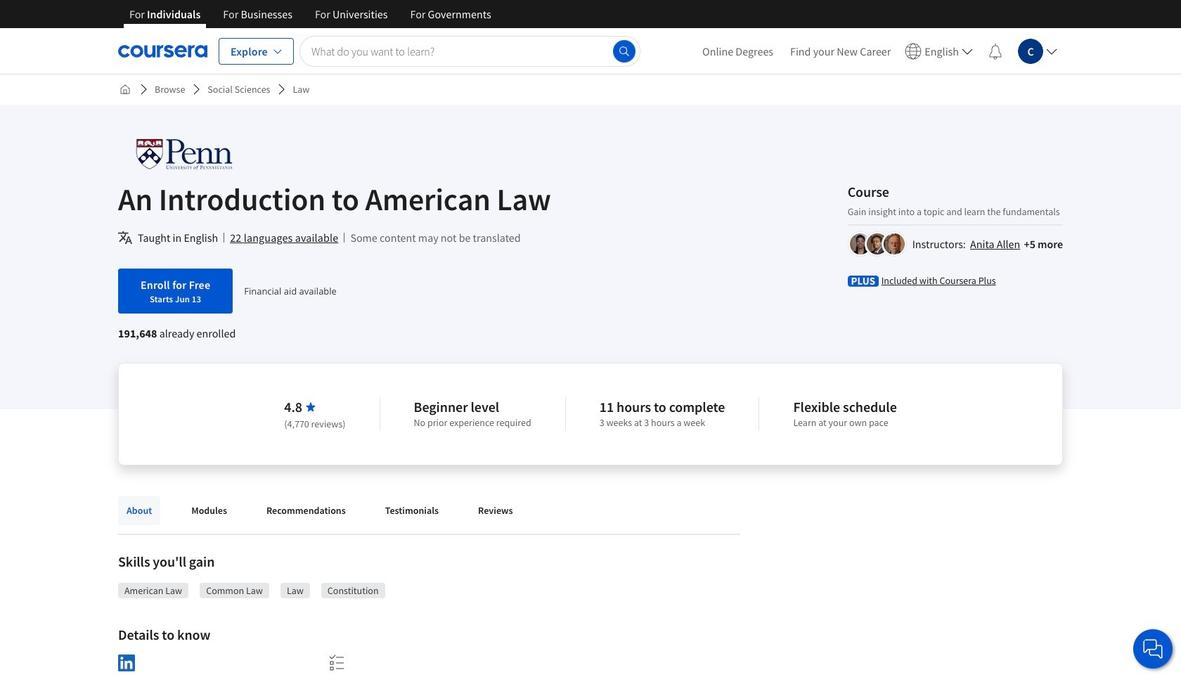 Task type: describe. For each thing, give the bounding box(es) containing it.
shyam balganesh image
[[867, 233, 888, 254]]

anita allen image
[[850, 233, 871, 254]]

university of pennsylvania image
[[118, 139, 250, 170]]



Task type: locate. For each thing, give the bounding box(es) containing it.
coursera image
[[118, 40, 207, 62]]

menu
[[694, 28, 1063, 74]]

stephen morse image
[[884, 233, 905, 254]]

banner navigation
[[118, 0, 502, 28]]

home image
[[120, 84, 131, 95]]

None search field
[[299, 36, 641, 66]]

What do you want to learn? text field
[[299, 36, 641, 66]]

coursera plus image
[[848, 275, 879, 287]]



Task type: vqa. For each thing, say whether or not it's contained in the screenshot.
Home image
yes



